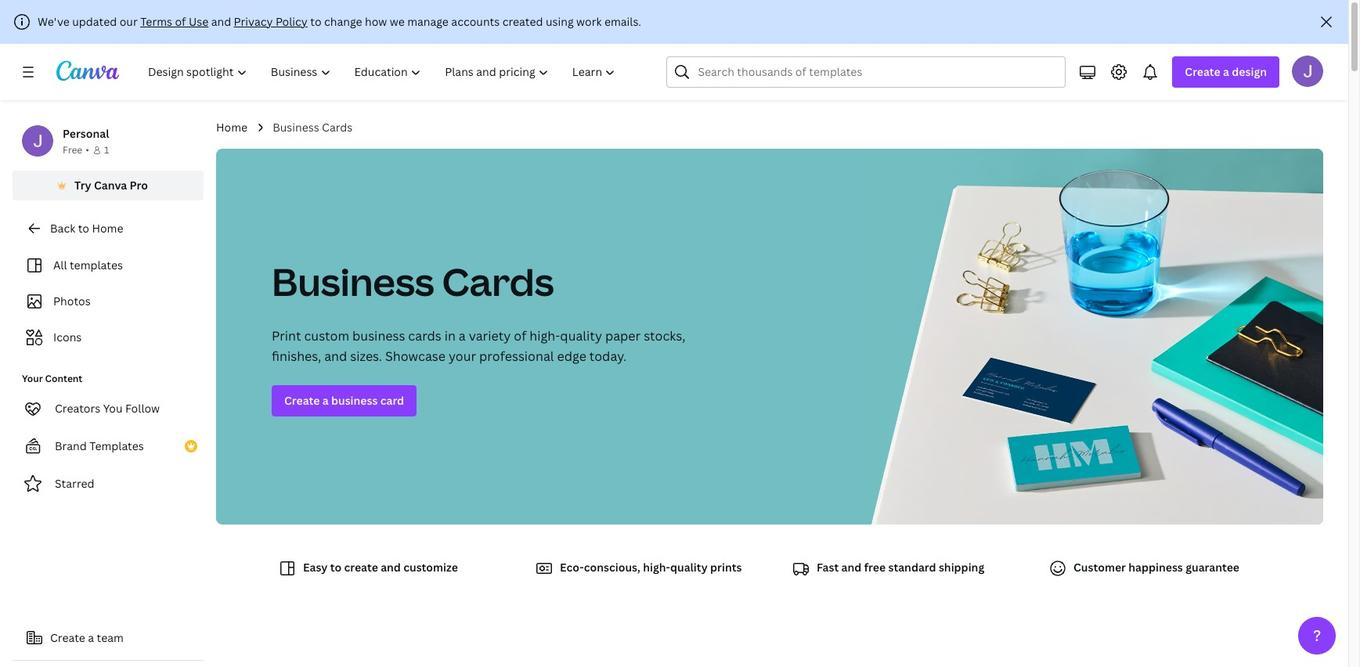Task type: vqa. For each thing, say whether or not it's contained in the screenshot.
"Photos"
yes



Task type: describe. For each thing, give the bounding box(es) containing it.
happiness
[[1129, 560, 1183, 575]]

templates
[[70, 258, 123, 273]]

try
[[74, 178, 91, 193]]

create a team button
[[13, 623, 204, 654]]

and left free
[[842, 560, 862, 575]]

top level navigation element
[[138, 56, 629, 88]]

easy
[[303, 560, 328, 575]]

try canva pro
[[74, 178, 148, 193]]

eco-
[[560, 560, 584, 575]]

flat lay of canva business cards on top of a desk image
[[825, 149, 1327, 525]]

policy
[[276, 14, 308, 29]]

1
[[104, 143, 109, 157]]

back
[[50, 221, 75, 236]]

0 vertical spatial home
[[216, 120, 248, 135]]

and inside print custom business cards in a variety of high-quality paper stocks, finishes, and sizes. showcase your professional edge today.
[[324, 348, 347, 365]]

edge
[[557, 348, 587, 365]]

creators you follow link
[[13, 393, 204, 425]]

finishes,
[[272, 348, 321, 365]]

in
[[445, 327, 456, 345]]

your
[[22, 372, 43, 385]]

terms of use link
[[140, 14, 209, 29]]

stocks,
[[644, 327, 686, 345]]

customer
[[1074, 560, 1126, 575]]

0 vertical spatial business cards
[[273, 120, 353, 135]]

create a business card link
[[272, 385, 417, 417]]

home link
[[216, 119, 248, 136]]

your
[[449, 348, 476, 365]]

starred
[[55, 476, 94, 491]]

0 vertical spatial business
[[273, 120, 319, 135]]

to for back to home
[[78, 221, 89, 236]]

card
[[380, 393, 404, 408]]

high- inside print custom business cards in a variety of high-quality paper stocks, finishes, and sizes. showcase your professional edge today.
[[530, 327, 560, 345]]

to for easy to create and customize
[[330, 560, 342, 575]]

how
[[365, 14, 387, 29]]

create for create a team
[[50, 631, 85, 645]]

use
[[189, 14, 209, 29]]

free
[[63, 143, 82, 157]]

create a design
[[1185, 64, 1267, 79]]

eco-conscious, high-quality prints
[[560, 560, 742, 575]]

and right use
[[211, 14, 231, 29]]

starred link
[[13, 468, 204, 500]]

0 horizontal spatial of
[[175, 14, 186, 29]]

we
[[390, 14, 405, 29]]

create for create a design
[[1185, 64, 1221, 79]]

paper
[[605, 327, 641, 345]]

0 horizontal spatial home
[[92, 221, 123, 236]]

emails.
[[605, 14, 641, 29]]

follow
[[125, 401, 160, 416]]

try canva pro button
[[13, 171, 204, 201]]

design
[[1232, 64, 1267, 79]]

icons
[[53, 330, 82, 345]]

variety
[[469, 327, 511, 345]]

customize
[[404, 560, 458, 575]]

cards
[[408, 327, 442, 345]]

professional
[[479, 348, 554, 365]]

sizes.
[[350, 348, 382, 365]]

photos link
[[22, 287, 194, 316]]

terms
[[140, 14, 172, 29]]

easy to create and customize
[[303, 560, 458, 575]]

all templates
[[53, 258, 123, 273]]

accounts
[[451, 14, 500, 29]]

guarantee
[[1186, 560, 1240, 575]]

1 vertical spatial business
[[272, 256, 435, 307]]

a for create a business card
[[322, 393, 329, 408]]

icons link
[[22, 323, 194, 352]]

0 horizontal spatial cards
[[322, 120, 353, 135]]

showcase
[[385, 348, 446, 365]]

standard
[[889, 560, 936, 575]]

free •
[[63, 143, 89, 157]]

privacy
[[234, 14, 273, 29]]



Task type: locate. For each thing, give the bounding box(es) containing it.
personal
[[63, 126, 109, 141]]

manage
[[407, 14, 449, 29]]

back to home link
[[13, 213, 204, 244]]

of up professional
[[514, 327, 527, 345]]

free
[[864, 560, 886, 575]]

create left team
[[50, 631, 85, 645]]

1 horizontal spatial quality
[[670, 560, 708, 575]]

business
[[353, 327, 405, 345], [331, 393, 378, 408]]

quality
[[560, 327, 602, 345], [670, 560, 708, 575]]

business right home link
[[273, 120, 319, 135]]

creators you follow
[[55, 401, 160, 416]]

0 horizontal spatial to
[[78, 221, 89, 236]]

to right 'back'
[[78, 221, 89, 236]]

0 horizontal spatial create
[[50, 631, 85, 645]]

a
[[1223, 64, 1230, 79], [459, 327, 466, 345], [322, 393, 329, 408], [88, 631, 94, 645]]

jacob simon image
[[1292, 56, 1324, 87]]

print
[[272, 327, 301, 345]]

you
[[103, 401, 123, 416]]

0 horizontal spatial high-
[[530, 327, 560, 345]]

a down custom
[[322, 393, 329, 408]]

Search search field
[[698, 57, 1056, 87]]

1 horizontal spatial high-
[[643, 560, 670, 575]]

custom
[[304, 327, 349, 345]]

cards down top level navigation element
[[322, 120, 353, 135]]

create inside create a design dropdown button
[[1185, 64, 1221, 79]]

business inside print custom business cards in a variety of high-quality paper stocks, finishes, and sizes. showcase your professional edge today.
[[353, 327, 405, 345]]

create a business card
[[284, 393, 404, 408]]

0 vertical spatial create
[[1185, 64, 1221, 79]]

cards
[[322, 120, 353, 135], [442, 256, 554, 307]]

high- up edge
[[530, 327, 560, 345]]

business for cards
[[353, 327, 405, 345]]

customer happiness guarantee
[[1074, 560, 1240, 575]]

your content
[[22, 372, 83, 385]]

create inside create a business card link
[[284, 393, 320, 408]]

business up custom
[[272, 256, 435, 307]]

a for create a team
[[88, 631, 94, 645]]

1 horizontal spatial to
[[310, 14, 322, 29]]

our
[[120, 14, 138, 29]]

a inside dropdown button
[[1223, 64, 1230, 79]]

today.
[[590, 348, 627, 365]]

1 vertical spatial business
[[331, 393, 378, 408]]

conscious,
[[584, 560, 641, 575]]

1 horizontal spatial create
[[284, 393, 320, 408]]

2 vertical spatial create
[[50, 631, 85, 645]]

team
[[97, 631, 124, 645]]

all
[[53, 258, 67, 273]]

0 vertical spatial of
[[175, 14, 186, 29]]

created
[[503, 14, 543, 29]]

all templates link
[[22, 251, 194, 280]]

updated
[[72, 14, 117, 29]]

1 vertical spatial of
[[514, 327, 527, 345]]

create
[[344, 560, 378, 575]]

0 vertical spatial cards
[[322, 120, 353, 135]]

business up sizes.
[[353, 327, 405, 345]]

1 vertical spatial quality
[[670, 560, 708, 575]]

business cards
[[273, 120, 353, 135], [272, 256, 554, 307]]

0 horizontal spatial quality
[[560, 327, 602, 345]]

of
[[175, 14, 186, 29], [514, 327, 527, 345]]

create left design
[[1185, 64, 1221, 79]]

a right in
[[459, 327, 466, 345]]

1 vertical spatial high-
[[643, 560, 670, 575]]

to right easy
[[330, 560, 342, 575]]

home
[[216, 120, 248, 135], [92, 221, 123, 236]]

quality up edge
[[560, 327, 602, 345]]

and right create
[[381, 560, 401, 575]]

1 vertical spatial cards
[[442, 256, 554, 307]]

brand templates
[[55, 439, 144, 454]]

0 vertical spatial high-
[[530, 327, 560, 345]]

create inside 'create a team' button
[[50, 631, 85, 645]]

fast
[[817, 560, 839, 575]]

of left use
[[175, 14, 186, 29]]

and down custom
[[324, 348, 347, 365]]

to
[[310, 14, 322, 29], [78, 221, 89, 236], [330, 560, 342, 575]]

None search field
[[667, 56, 1066, 88]]

change
[[324, 14, 362, 29]]

business
[[273, 120, 319, 135], [272, 256, 435, 307]]

create down the finishes,
[[284, 393, 320, 408]]

we've
[[38, 14, 70, 29]]

content
[[45, 372, 83, 385]]

business for card
[[331, 393, 378, 408]]

to right policy
[[310, 14, 322, 29]]

a left design
[[1223, 64, 1230, 79]]

brand templates link
[[13, 431, 204, 462]]

of inside print custom business cards in a variety of high-quality paper stocks, finishes, and sizes. showcase your professional edge today.
[[514, 327, 527, 345]]

1 horizontal spatial of
[[514, 327, 527, 345]]

a left team
[[88, 631, 94, 645]]

2 horizontal spatial create
[[1185, 64, 1221, 79]]

shipping
[[939, 560, 985, 575]]

business left card
[[331, 393, 378, 408]]

a for create a design
[[1223, 64, 1230, 79]]

high- right conscious,
[[643, 560, 670, 575]]

1 vertical spatial home
[[92, 221, 123, 236]]

templates
[[89, 439, 144, 454]]

1 vertical spatial business cards
[[272, 256, 554, 307]]

create for create a business card
[[284, 393, 320, 408]]

quality left the prints
[[670, 560, 708, 575]]

fast and free standard shipping
[[817, 560, 985, 575]]

brand
[[55, 439, 87, 454]]

2 horizontal spatial to
[[330, 560, 342, 575]]

cards up variety in the left of the page
[[442, 256, 554, 307]]

1 horizontal spatial cards
[[442, 256, 554, 307]]

0 vertical spatial to
[[310, 14, 322, 29]]

0 vertical spatial quality
[[560, 327, 602, 345]]

back to home
[[50, 221, 123, 236]]

create a design button
[[1173, 56, 1280, 88]]

0 vertical spatial business
[[353, 327, 405, 345]]

creators
[[55, 401, 100, 416]]

a inside button
[[88, 631, 94, 645]]

create
[[1185, 64, 1221, 79], [284, 393, 320, 408], [50, 631, 85, 645]]

using
[[546, 14, 574, 29]]

high-
[[530, 327, 560, 345], [643, 560, 670, 575]]

1 vertical spatial create
[[284, 393, 320, 408]]

a inside print custom business cards in a variety of high-quality paper stocks, finishes, and sizes. showcase your professional edge today.
[[459, 327, 466, 345]]

create a team
[[50, 631, 124, 645]]

work
[[577, 14, 602, 29]]

1 vertical spatial to
[[78, 221, 89, 236]]

pro
[[130, 178, 148, 193]]

privacy policy link
[[234, 14, 308, 29]]

1 horizontal spatial home
[[216, 120, 248, 135]]

photos
[[53, 294, 91, 309]]

quality inside print custom business cards in a variety of high-quality paper stocks, finishes, and sizes. showcase your professional edge today.
[[560, 327, 602, 345]]

canva
[[94, 178, 127, 193]]

•
[[86, 143, 89, 157]]

and
[[211, 14, 231, 29], [324, 348, 347, 365], [381, 560, 401, 575], [842, 560, 862, 575]]

prints
[[710, 560, 742, 575]]

print custom business cards in a variety of high-quality paper stocks, finishes, and sizes. showcase your professional edge today.
[[272, 327, 686, 365]]

2 vertical spatial to
[[330, 560, 342, 575]]

we've updated our terms of use and privacy policy to change how we manage accounts created using work emails.
[[38, 14, 641, 29]]



